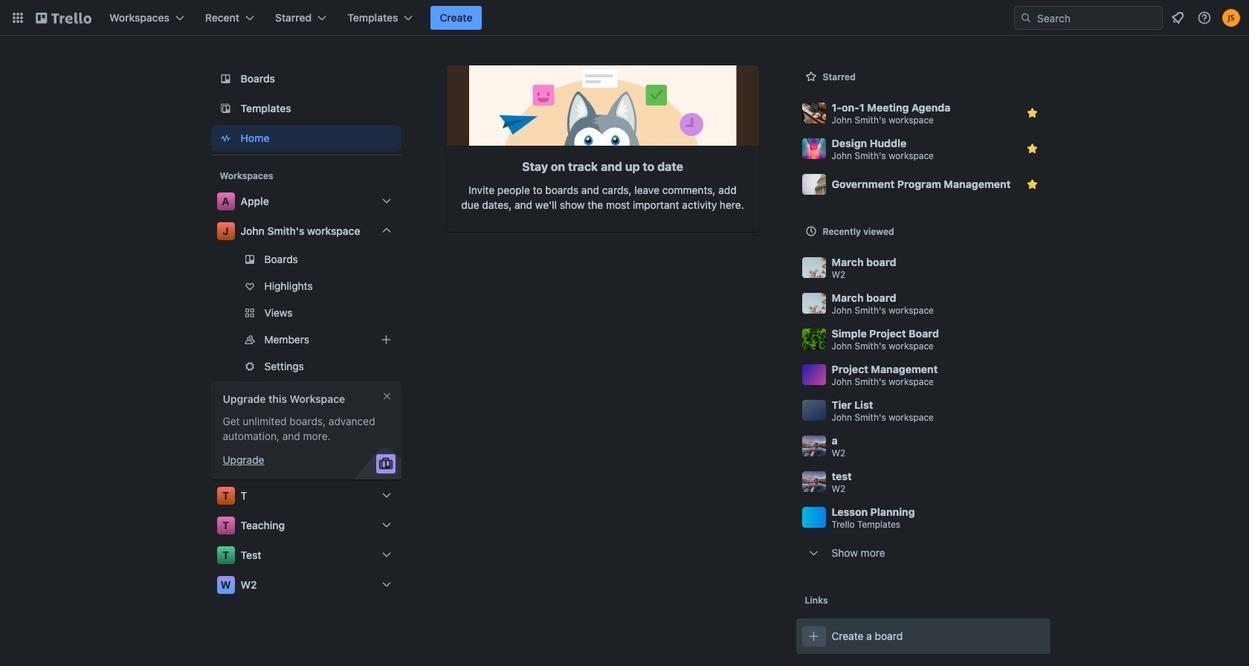 Task type: vqa. For each thing, say whether or not it's contained in the screenshot.
Click to unstar Design Huddle . It will be removed from your starred list. icon
yes



Task type: locate. For each thing, give the bounding box(es) containing it.
click to unstar design huddle . it will be removed from your starred list. image
[[1025, 141, 1040, 156]]

click to unstar 1-on-1 meeting agenda. it will be removed from your starred list. image
[[1025, 106, 1040, 121]]

john smith (johnsmith38824343) image
[[1223, 9, 1241, 27]]

home image
[[217, 129, 235, 147]]

Search field
[[1032, 7, 1163, 28]]

template board image
[[217, 100, 235, 118]]

open information menu image
[[1198, 10, 1212, 25]]



Task type: describe. For each thing, give the bounding box(es) containing it.
add image
[[378, 331, 395, 349]]

click to unstar government program management. it will be removed from your starred list. image
[[1025, 177, 1040, 192]]

primary element
[[0, 0, 1250, 36]]

0 notifications image
[[1169, 9, 1187, 27]]

back to home image
[[36, 6, 91, 30]]

search image
[[1021, 12, 1032, 24]]

board image
[[217, 70, 235, 88]]



